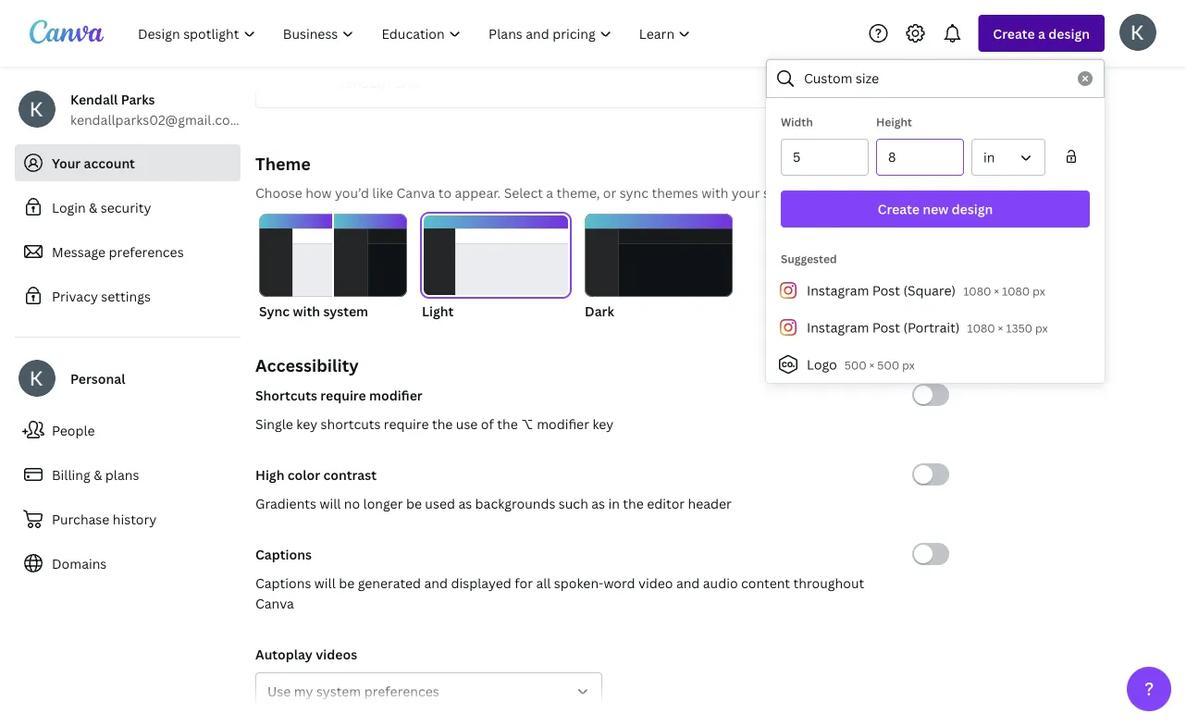 Task type: vqa. For each thing, say whether or not it's contained in the screenshot.


Task type: describe. For each thing, give the bounding box(es) containing it.
color
[[288, 466, 320, 483]]

2 horizontal spatial the
[[623, 494, 644, 512]]

people
[[52, 421, 95, 439]]

like
[[372, 184, 393, 201]]

1080 up 1350
[[1002, 284, 1030, 299]]

& for login
[[89, 198, 97, 216]]

settings
[[101, 287, 151, 305]]

Light button
[[422, 214, 570, 321]]

all
[[536, 574, 551, 592]]

appear.
[[455, 184, 501, 201]]

0 horizontal spatial the
[[432, 415, 453, 433]]

domains
[[52, 555, 107, 572]]

backgrounds
[[475, 494, 555, 512]]

use
[[456, 415, 478, 433]]

kendall for kendall parks kendallparks02@gmail.com
[[70, 90, 118, 108]]

sync with system
[[259, 302, 368, 320]]

create a design
[[993, 25, 1090, 42]]

light
[[422, 302, 454, 320]]

preferences.
[[811, 184, 889, 201]]

message preferences
[[52, 243, 184, 260]]

gradients
[[255, 494, 316, 512]]

kendallparks02@gmail.com
[[70, 111, 242, 128]]

domains link
[[15, 545, 241, 582]]

instagram for instagram post (square)
[[807, 282, 869, 299]]

shortcuts require modifier
[[255, 386, 423, 404]]

billing
[[52, 466, 90, 483]]

px for (square)
[[1033, 284, 1045, 299]]

such
[[559, 494, 588, 512]]

displayed
[[451, 574, 511, 592]]

sync
[[259, 302, 290, 320]]

use my system preferences
[[267, 682, 439, 700]]

post for (portrait)
[[872, 319, 900, 336]]

1350
[[1006, 321, 1033, 336]]

kendall parks image
[[1119, 14, 1156, 51]]

autoplay
[[255, 645, 313, 663]]

list containing instagram post (square)
[[766, 272, 1105, 383]]

privacy settings link
[[15, 278, 241, 315]]

new
[[923, 200, 949, 218]]

login & security
[[52, 198, 151, 216]]

top level navigation element
[[126, 15, 706, 52]]

preferences inside button
[[364, 682, 439, 700]]

high color contrast
[[255, 466, 377, 483]]

& for billing
[[94, 466, 102, 483]]

⌥
[[521, 415, 534, 433]]

high
[[255, 466, 284, 483]]

in inside button
[[983, 148, 995, 166]]

1 horizontal spatial the
[[497, 415, 518, 433]]

billing & plans
[[52, 466, 139, 483]]

theme
[[255, 152, 311, 175]]

your
[[732, 184, 760, 201]]

themes
[[652, 184, 698, 201]]

generated
[[358, 574, 421, 592]]

billing & plans link
[[15, 456, 241, 493]]

for
[[515, 574, 533, 592]]

privacy settings
[[52, 287, 151, 305]]

(portrait)
[[903, 319, 960, 336]]

theme choose how you'd like canva to appear. select a theme, or sync themes with your system preferences.
[[255, 152, 889, 201]]

contrast
[[323, 466, 377, 483]]

your account link
[[15, 144, 241, 181]]

you'd
[[335, 184, 369, 201]]

single
[[255, 415, 293, 433]]

parks for kendall parks kendallparks02@gmail.com
[[121, 90, 155, 108]]

create new design button
[[781, 191, 1090, 228]]

logo 500 × 500 px
[[807, 356, 915, 373]]

1 as from the left
[[458, 494, 472, 512]]

longer
[[363, 494, 403, 512]]

2 as from the left
[[591, 494, 605, 512]]

content
[[741, 574, 790, 592]]

design for create new design
[[952, 200, 993, 218]]

1 500 from the left
[[844, 358, 867, 373]]

your account
[[52, 154, 135, 172]]

how
[[306, 184, 332, 201]]

with inside button
[[293, 302, 320, 320]]

single key shortcuts require the use of the ⌥ modifier key
[[255, 415, 614, 433]]

used
[[425, 494, 455, 512]]

will for be
[[314, 574, 336, 592]]

px inside logo 500 × 500 px
[[902, 358, 915, 373]]

× for (square)
[[994, 284, 999, 299]]

purchase
[[52, 510, 110, 528]]

1 key from the left
[[296, 415, 317, 433]]

create a design button
[[978, 15, 1105, 52]]

account
[[84, 154, 135, 172]]

a inside the theme choose how you'd like canva to appear. select a theme, or sync themes with your system preferences.
[[546, 184, 553, 201]]

height
[[876, 114, 912, 130]]

kendall parks
[[338, 74, 421, 91]]



Task type: locate. For each thing, give the bounding box(es) containing it.
a inside dropdown button
[[1038, 25, 1045, 42]]

captions
[[255, 545, 312, 563], [255, 574, 311, 592]]

1 horizontal spatial in
[[983, 148, 995, 166]]

0 horizontal spatial modifier
[[369, 386, 423, 404]]

post left (square)
[[872, 282, 900, 299]]

2 post from the top
[[872, 319, 900, 336]]

your
[[52, 154, 81, 172]]

2 instagram from the top
[[807, 319, 869, 336]]

and left displayed
[[424, 574, 448, 592]]

system inside the theme choose how you'd like canva to appear. select a theme, or sync themes with your system preferences.
[[763, 184, 808, 201]]

0 vertical spatial a
[[1038, 25, 1045, 42]]

parks for kendall parks
[[387, 74, 421, 91]]

will left no
[[320, 494, 341, 512]]

create up the search "search box"
[[993, 25, 1035, 42]]

in right 'height' number field
[[983, 148, 995, 166]]

the left ⌥
[[497, 415, 518, 433]]

the left use
[[432, 415, 453, 433]]

captions down the gradients
[[255, 545, 312, 563]]

2 and from the left
[[676, 574, 700, 592]]

system for use my system preferences
[[316, 682, 361, 700]]

with right sync
[[293, 302, 320, 320]]

× left 1350
[[998, 321, 1003, 336]]

history
[[113, 510, 157, 528]]

1 vertical spatial in
[[608, 494, 620, 512]]

0 vertical spatial canva
[[396, 184, 435, 201]]

will left generated on the left
[[314, 574, 336, 592]]

1 vertical spatial px
[[1035, 321, 1048, 336]]

500 down instagram post (portrait) 1080 × 1350 px
[[877, 358, 899, 373]]

× inside logo 500 × 500 px
[[869, 358, 875, 373]]

privacy
[[52, 287, 98, 305]]

× right 'logo'
[[869, 358, 875, 373]]

suggested
[[781, 251, 837, 266]]

people link
[[15, 412, 241, 449]]

use
[[267, 682, 291, 700]]

personal
[[70, 370, 125, 387]]

system for sync with system
[[323, 302, 368, 320]]

require up the shortcuts
[[320, 386, 366, 404]]

Width number field
[[793, 140, 857, 175]]

0 vertical spatial create
[[993, 25, 1035, 42]]

parks
[[387, 74, 421, 91], [121, 90, 155, 108]]

1 horizontal spatial preferences
[[364, 682, 439, 700]]

accessibility
[[255, 354, 359, 377]]

0 horizontal spatial design
[[952, 200, 993, 218]]

modifier up single key shortcuts require the use of the ⌥ modifier key
[[369, 386, 423, 404]]

1 vertical spatial captions
[[255, 574, 311, 592]]

with
[[701, 184, 728, 201], [293, 302, 320, 320]]

1 vertical spatial ×
[[998, 321, 1003, 336]]

2 vertical spatial ×
[[869, 358, 875, 373]]

1080 right (square)
[[963, 284, 991, 299]]

Sync with system button
[[259, 214, 407, 321]]

0 horizontal spatial with
[[293, 302, 320, 320]]

1 horizontal spatial create
[[993, 25, 1035, 42]]

1 vertical spatial post
[[872, 319, 900, 336]]

list
[[766, 272, 1105, 383]]

instagram post (square) 1080 × 1080 px
[[807, 282, 1045, 299]]

1 horizontal spatial 500
[[877, 358, 899, 373]]

create left new
[[878, 200, 920, 218]]

in right such
[[608, 494, 620, 512]]

2 500 from the left
[[877, 358, 899, 373]]

Height number field
[[888, 140, 952, 175]]

message preferences link
[[15, 233, 241, 270]]

1 horizontal spatial be
[[406, 494, 422, 512]]

sync
[[620, 184, 649, 201]]

0 vertical spatial ×
[[994, 284, 999, 299]]

Search search field
[[804, 61, 1067, 96]]

captions inside captions will be generated and displayed for all spoken-word video and audio content throughout canva
[[255, 574, 311, 592]]

system inside button
[[316, 682, 361, 700]]

0 vertical spatial post
[[872, 282, 900, 299]]

system inside button
[[323, 302, 368, 320]]

create new design
[[878, 200, 993, 218]]

Use my system preferences button
[[255, 673, 602, 710]]

purchase history
[[52, 510, 157, 528]]

0 horizontal spatial in
[[608, 494, 620, 512]]

instagram post (portrait) 1080 × 1350 px
[[807, 319, 1048, 336]]

editor
[[647, 494, 685, 512]]

×
[[994, 284, 999, 299], [998, 321, 1003, 336], [869, 358, 875, 373]]

a
[[1038, 25, 1045, 42], [546, 184, 553, 201]]

with left your
[[701, 184, 728, 201]]

instagram up 'logo'
[[807, 319, 869, 336]]

0 vertical spatial &
[[89, 198, 97, 216]]

0 horizontal spatial create
[[878, 200, 920, 218]]

create inside button
[[878, 200, 920, 218]]

kendall inside kendall parks kendallparks02@gmail.com
[[70, 90, 118, 108]]

of
[[481, 415, 494, 433]]

0 horizontal spatial and
[[424, 574, 448, 592]]

system right my at the bottom of the page
[[316, 682, 361, 700]]

1 vertical spatial modifier
[[537, 415, 589, 433]]

1080 for instagram post (portrait)
[[967, 321, 995, 336]]

message
[[52, 243, 106, 260]]

system right your
[[763, 184, 808, 201]]

0 horizontal spatial be
[[339, 574, 355, 592]]

Units: in button
[[971, 139, 1045, 176]]

captions up autoplay
[[255, 574, 311, 592]]

design left kendall parks icon
[[1048, 25, 1090, 42]]

throughout
[[793, 574, 864, 592]]

login
[[52, 198, 86, 216]]

0 vertical spatial in
[[983, 148, 995, 166]]

0 vertical spatial preferences
[[109, 243, 184, 260]]

be inside captions will be generated and displayed for all spoken-word video and audio content throughout canva
[[339, 574, 355, 592]]

be left used
[[406, 494, 422, 512]]

my
[[294, 682, 313, 700]]

design inside dropdown button
[[1048, 25, 1090, 42]]

kendall
[[338, 74, 384, 91], [70, 90, 118, 108]]

captions will be generated and displayed for all spoken-word video and audio content throughout canva
[[255, 574, 864, 612]]

0 vertical spatial instagram
[[807, 282, 869, 299]]

in
[[983, 148, 995, 166], [608, 494, 620, 512]]

captions for captions will be generated and displayed for all spoken-word video and audio content throughout canva
[[255, 574, 311, 592]]

header
[[688, 494, 732, 512]]

1 vertical spatial &
[[94, 466, 102, 483]]

parks down the top level navigation element
[[387, 74, 421, 91]]

design
[[1048, 25, 1090, 42], [952, 200, 993, 218]]

1 vertical spatial design
[[952, 200, 993, 218]]

1 vertical spatial will
[[314, 574, 336, 592]]

post
[[872, 282, 900, 299], [872, 319, 900, 336]]

kendall for kendall parks
[[338, 74, 384, 91]]

plans
[[105, 466, 139, 483]]

will
[[320, 494, 341, 512], [314, 574, 336, 592]]

video
[[638, 574, 673, 592]]

key right single at left bottom
[[296, 415, 317, 433]]

the
[[432, 415, 453, 433], [497, 415, 518, 433], [623, 494, 644, 512]]

& right login
[[89, 198, 97, 216]]

0 horizontal spatial canva
[[255, 594, 294, 612]]

logo
[[807, 356, 837, 373]]

0 horizontal spatial key
[[296, 415, 317, 433]]

0 vertical spatial require
[[320, 386, 366, 404]]

&
[[89, 198, 97, 216], [94, 466, 102, 483]]

× inside instagram post (portrait) 1080 × 1350 px
[[998, 321, 1003, 336]]

captions for captions
[[255, 545, 312, 563]]

be left generated on the left
[[339, 574, 355, 592]]

as right used
[[458, 494, 472, 512]]

width
[[781, 114, 813, 130]]

0 horizontal spatial 500
[[844, 358, 867, 373]]

1 vertical spatial be
[[339, 574, 355, 592]]

× right (square)
[[994, 284, 999, 299]]

will for no
[[320, 494, 341, 512]]

1080 inside instagram post (portrait) 1080 × 1350 px
[[967, 321, 995, 336]]

1 horizontal spatial canva
[[396, 184, 435, 201]]

500 right 'logo'
[[844, 358, 867, 373]]

gradients will no longer be used as backgrounds such as in the editor header
[[255, 494, 732, 512]]

(square)
[[903, 282, 956, 299]]

instagram down suggested
[[807, 282, 869, 299]]

1 vertical spatial preferences
[[364, 682, 439, 700]]

0 vertical spatial design
[[1048, 25, 1090, 42]]

1 vertical spatial with
[[293, 302, 320, 320]]

canva up autoplay
[[255, 594, 294, 612]]

0 vertical spatial px
[[1033, 284, 1045, 299]]

create for create a design
[[993, 25, 1035, 42]]

1 vertical spatial create
[[878, 200, 920, 218]]

key
[[296, 415, 317, 433], [592, 415, 614, 433]]

2 vertical spatial system
[[316, 682, 361, 700]]

× for (portrait)
[[998, 321, 1003, 336]]

× inside instagram post (square) 1080 × 1080 px
[[994, 284, 999, 299]]

0 horizontal spatial preferences
[[109, 243, 184, 260]]

spoken-
[[554, 574, 604, 592]]

login & security link
[[15, 189, 241, 226]]

preferences inside "link"
[[109, 243, 184, 260]]

0 vertical spatial captions
[[255, 545, 312, 563]]

px for (portrait)
[[1035, 321, 1048, 336]]

to
[[438, 184, 452, 201]]

post up logo 500 × 500 px
[[872, 319, 900, 336]]

1080 left 1350
[[967, 321, 995, 336]]

the left "editor"
[[623, 494, 644, 512]]

instagram for instagram post (portrait)
[[807, 319, 869, 336]]

2 vertical spatial px
[[902, 358, 915, 373]]

1 vertical spatial require
[[384, 415, 429, 433]]

kendall parks kendallparks02@gmail.com
[[70, 90, 242, 128]]

and right video
[[676, 574, 700, 592]]

0 horizontal spatial require
[[320, 386, 366, 404]]

0 vertical spatial with
[[701, 184, 728, 201]]

1 horizontal spatial require
[[384, 415, 429, 433]]

parks up the 'kendallparks02@gmail.com'
[[121, 90, 155, 108]]

1 horizontal spatial design
[[1048, 25, 1090, 42]]

security
[[101, 198, 151, 216]]

no
[[344, 494, 360, 512]]

require right the shortcuts
[[384, 415, 429, 433]]

system up accessibility
[[323, 302, 368, 320]]

word
[[604, 574, 635, 592]]

audio
[[703, 574, 738, 592]]

0 horizontal spatial kendall
[[70, 90, 118, 108]]

1 post from the top
[[872, 282, 900, 299]]

key right ⌥
[[592, 415, 614, 433]]

design for create a design
[[1048, 25, 1090, 42]]

0 vertical spatial modifier
[[369, 386, 423, 404]]

videos
[[316, 645, 357, 663]]

create for create new design
[[878, 200, 920, 218]]

1 vertical spatial canva
[[255, 594, 294, 612]]

0 horizontal spatial parks
[[121, 90, 155, 108]]

or
[[603, 184, 616, 201]]

canva inside the theme choose how you'd like canva to appear. select a theme, or sync themes with your system preferences.
[[396, 184, 435, 201]]

1 vertical spatial a
[[546, 184, 553, 201]]

kendall down the top level navigation element
[[338, 74, 384, 91]]

kendall up your account
[[70, 90, 118, 108]]

1080 for instagram post (square)
[[963, 284, 991, 299]]

px
[[1033, 284, 1045, 299], [1035, 321, 1048, 336], [902, 358, 915, 373]]

Dark button
[[585, 214, 733, 321]]

design inside button
[[952, 200, 993, 218]]

1 horizontal spatial parks
[[387, 74, 421, 91]]

1 horizontal spatial modifier
[[537, 415, 589, 433]]

instagram
[[807, 282, 869, 299], [807, 319, 869, 336]]

px inside instagram post (square) 1080 × 1080 px
[[1033, 284, 1045, 299]]

purchase history link
[[15, 501, 241, 538]]

with inside the theme choose how you'd like canva to appear. select a theme, or sync themes with your system preferences.
[[701, 184, 728, 201]]

parks inside kendall parks kendallparks02@gmail.com
[[121, 90, 155, 108]]

2 captions from the top
[[255, 574, 311, 592]]

create inside dropdown button
[[993, 25, 1035, 42]]

canva left to
[[396, 184, 435, 201]]

1 captions from the top
[[255, 545, 312, 563]]

be
[[406, 494, 422, 512], [339, 574, 355, 592]]

0 vertical spatial will
[[320, 494, 341, 512]]

create
[[993, 25, 1035, 42], [878, 200, 920, 218]]

modifier right ⌥
[[537, 415, 589, 433]]

1 vertical spatial system
[[323, 302, 368, 320]]

canva inside captions will be generated and displayed for all spoken-word video and audio content throughout canva
[[255, 594, 294, 612]]

px inside instagram post (portrait) 1080 × 1350 px
[[1035, 321, 1048, 336]]

design right new
[[952, 200, 993, 218]]

theme,
[[557, 184, 600, 201]]

shortcuts
[[255, 386, 317, 404]]

& left plans
[[94, 466, 102, 483]]

1 horizontal spatial with
[[701, 184, 728, 201]]

shortcuts
[[321, 415, 381, 433]]

will inside captions will be generated and displayed for all spoken-word video and audio content throughout canva
[[314, 574, 336, 592]]

dark
[[585, 302, 614, 320]]

500
[[844, 358, 867, 373], [877, 358, 899, 373]]

1 vertical spatial instagram
[[807, 319, 869, 336]]

choose
[[255, 184, 302, 201]]

1 horizontal spatial and
[[676, 574, 700, 592]]

require
[[320, 386, 366, 404], [384, 415, 429, 433]]

1 horizontal spatial a
[[1038, 25, 1045, 42]]

as
[[458, 494, 472, 512], [591, 494, 605, 512]]

0 vertical spatial be
[[406, 494, 422, 512]]

post for (square)
[[872, 282, 900, 299]]

1 horizontal spatial key
[[592, 415, 614, 433]]

2 key from the left
[[592, 415, 614, 433]]

0 horizontal spatial a
[[546, 184, 553, 201]]

1 horizontal spatial kendall
[[338, 74, 384, 91]]

autoplay videos
[[255, 645, 357, 663]]

1 and from the left
[[424, 574, 448, 592]]

0 horizontal spatial as
[[458, 494, 472, 512]]

as right such
[[591, 494, 605, 512]]

1 horizontal spatial as
[[591, 494, 605, 512]]

1 instagram from the top
[[807, 282, 869, 299]]

0 vertical spatial system
[[763, 184, 808, 201]]



